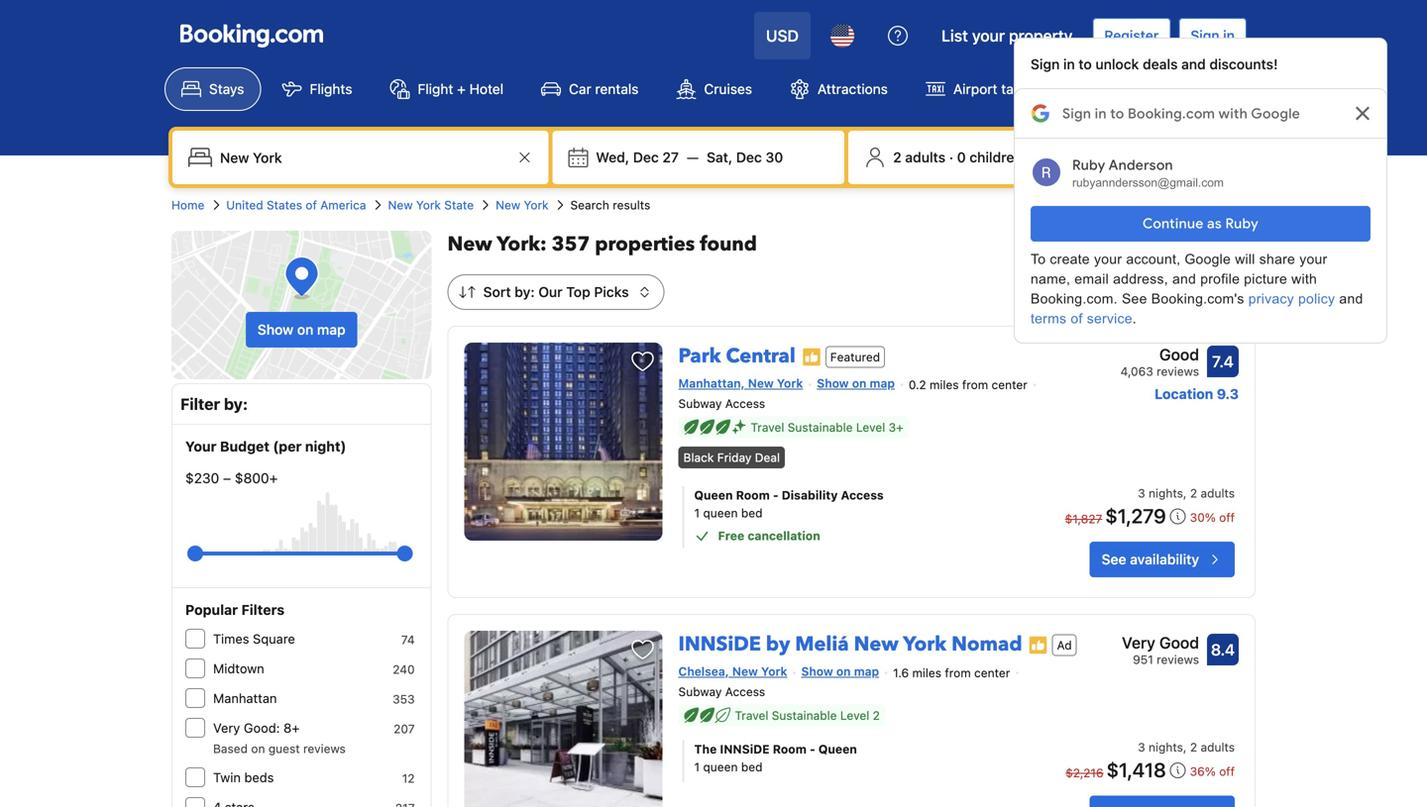 Task type: vqa. For each thing, say whether or not it's contained in the screenshot.
"20 January 2024" option
no



Task type: locate. For each thing, give the bounding box(es) containing it.
0 vertical spatial -
[[773, 489, 779, 503]]

innside up chelsea, new york
[[678, 631, 761, 659]]

1 left room on the top right of page
[[1034, 149, 1041, 166]]

1 horizontal spatial in
[[1223, 27, 1235, 44]]

subway for innside
[[678, 686, 722, 699]]

center inside the 0.2 miles from center subway access
[[992, 378, 1028, 392]]

0 vertical spatial queen
[[703, 506, 738, 520]]

very good element
[[1122, 631, 1199, 655]]

this property is part of our preferred partner program. it's committed to providing excellent service and good value. it'll pay us a higher commission if you make a booking. image for central
[[802, 348, 821, 367]]

based on guest reviews
[[213, 742, 346, 756]]

queen up '1 queen bed'
[[694, 489, 733, 503]]

27
[[662, 149, 679, 166]]

2 good from the top
[[1160, 634, 1199, 653]]

2 off from the top
[[1219, 765, 1235, 779]]

0 vertical spatial access
[[725, 397, 765, 411]]

very up based at the bottom
[[213, 721, 240, 736]]

2 inside 2 adults · 0 children · 1 room button
[[893, 149, 902, 166]]

, for $1,279
[[1183, 487, 1187, 501]]

1 3 nights , 2 adults from the top
[[1138, 487, 1235, 501]]

1 vertical spatial off
[[1219, 765, 1235, 779]]

1 vertical spatial queen
[[703, 761, 738, 775]]

1 horizontal spatial dec
[[736, 149, 762, 166]]

good element
[[1121, 343, 1199, 367]]

sign up and
[[1191, 27, 1220, 44]]

3 nights , 2 adults up 36%
[[1138, 741, 1235, 755]]

in left to on the right of page
[[1063, 56, 1075, 72]]

subway inside 1.6 miles from center subway access
[[678, 686, 722, 699]]

reviews up location
[[1157, 365, 1199, 379]]

0 vertical spatial search
[[1169, 146, 1231, 169]]

good up location
[[1160, 345, 1199, 364]]

center down 'nomad'
[[974, 666, 1010, 680]]

dec
[[633, 149, 659, 166], [736, 149, 762, 166]]

times
[[213, 632, 249, 647]]

reviews inside very good 951 reviews
[[1157, 653, 1199, 667]]

very
[[1122, 634, 1156, 653], [213, 721, 240, 736]]

1 horizontal spatial queen
[[819, 743, 857, 757]]

2 vertical spatial reviews
[[303, 742, 346, 756]]

1 good from the top
[[1160, 345, 1199, 364]]

new up 1.6
[[854, 631, 899, 659]]

1 vertical spatial level
[[840, 709, 869, 723]]

show inside button
[[258, 322, 294, 338]]

1 vertical spatial show on map
[[817, 377, 895, 391]]

this property is part of our preferred partner program. it's committed to providing excellent service and good value. it'll pay us a higher commission if you make a booking. image
[[802, 348, 821, 367], [802, 348, 821, 367], [1028, 636, 1048, 656]]

search
[[1169, 146, 1231, 169], [570, 198, 609, 212]]

0 vertical spatial level
[[856, 421, 885, 435]]

innside by meliá new york nomad image
[[464, 631, 663, 808]]

0 vertical spatial room
[[736, 489, 770, 503]]

new york
[[496, 198, 549, 212]]

adults left the 0
[[905, 149, 946, 166]]

0 vertical spatial map
[[317, 322, 346, 338]]

0 vertical spatial show on map
[[258, 322, 346, 338]]

1 vertical spatial -
[[810, 743, 815, 757]]

1 subway from the top
[[678, 397, 722, 411]]

search down and
[[1169, 146, 1231, 169]]

access down 'manhattan, new york'
[[725, 397, 765, 411]]

1.6
[[893, 666, 909, 680]]

0 horizontal spatial in
[[1063, 56, 1075, 72]]

twin
[[213, 771, 241, 785]]

1 vertical spatial reviews
[[1157, 653, 1199, 667]]

1 horizontal spatial -
[[810, 743, 815, 757]]

by: right filter
[[224, 395, 248, 414]]

guest
[[268, 742, 300, 756]]

search for search results
[[570, 198, 609, 212]]

subway
[[678, 397, 722, 411], [678, 686, 722, 699]]

new inside new york link
[[496, 198, 520, 212]]

level left 3+
[[856, 421, 885, 435]]

1 horizontal spatial room
[[773, 743, 807, 757]]

this property is part of our preferred partner program. it's committed to providing excellent service and good value. it'll pay us a higher commission if you make a booking. image for by
[[1028, 636, 1048, 656]]

from right 0.2 on the top right of page
[[962, 378, 988, 392]]

1 horizontal spatial ·
[[1026, 149, 1030, 166]]

state
[[444, 198, 474, 212]]

nights for $1,418
[[1149, 741, 1183, 755]]

access down chelsea, new york
[[725, 686, 765, 699]]

bed down travel sustainable level 2
[[741, 761, 763, 775]]

sign down "property" at the top
[[1031, 56, 1060, 72]]

miles right 1.6
[[912, 666, 942, 680]]

by:
[[515, 284, 535, 300], [224, 395, 248, 414]]

nights
[[1149, 487, 1183, 501], [1149, 741, 1183, 755]]

travel down chelsea, new york
[[735, 709, 769, 723]]

travel for central
[[751, 421, 784, 435]]

1 vertical spatial 3 nights , 2 adults
[[1138, 741, 1235, 755]]

1 vertical spatial travel
[[735, 709, 769, 723]]

park
[[678, 343, 721, 370]]

1 horizontal spatial search
[[1169, 146, 1231, 169]]

2 up 36%
[[1190, 741, 1197, 755]]

the innside room - queen 1 queen bed
[[694, 743, 857, 775]]

1 vertical spatial adults
[[1201, 487, 1235, 501]]

adults for $1,418
[[1201, 741, 1235, 755]]

friday
[[717, 451, 752, 465]]

new
[[388, 198, 413, 212], [496, 198, 520, 212], [448, 231, 492, 258], [748, 377, 774, 391], [854, 631, 899, 659], [732, 665, 758, 679]]

1
[[1034, 149, 1041, 166], [694, 506, 700, 520], [694, 761, 700, 775]]

search inside button
[[1169, 146, 1231, 169]]

center inside 1.6 miles from center subway access
[[974, 666, 1010, 680]]

0 vertical spatial 3 nights , 2 adults
[[1138, 487, 1235, 501]]

search results updated. new york: 357 properties found. element
[[448, 231, 1256, 259]]

1 vertical spatial sign
[[1031, 56, 1060, 72]]

2 left the 0
[[893, 149, 902, 166]]

adults up "30% off"
[[1201, 487, 1235, 501]]

scored 7.4 element
[[1207, 346, 1239, 378]]

access inside the 0.2 miles from center subway access
[[725, 397, 765, 411]]

0 vertical spatial adults
[[905, 149, 946, 166]]

2 vertical spatial show on map
[[801, 665, 879, 679]]

nights for $1,279
[[1149, 487, 1183, 501]]

new up york: at top
[[496, 198, 520, 212]]

0
[[957, 149, 966, 166]]

2 vertical spatial show
[[801, 665, 833, 679]]

0 vertical spatial nights
[[1149, 487, 1183, 501]]

1 vertical spatial sustainable
[[772, 709, 837, 723]]

filter by:
[[180, 395, 248, 414]]

access right disability
[[841, 489, 884, 503]]

nights up $1,418
[[1149, 741, 1183, 755]]

1 vertical spatial show
[[817, 377, 849, 391]]

room down travel sustainable level 2
[[773, 743, 807, 757]]

very up 951
[[1122, 634, 1156, 653]]

york:
[[497, 231, 547, 258]]

0 vertical spatial very
[[1122, 634, 1156, 653]]

sign for sign in
[[1191, 27, 1220, 44]]

1 vertical spatial queen
[[819, 743, 857, 757]]

951
[[1133, 653, 1153, 667]]

1 vertical spatial miles
[[912, 666, 942, 680]]

new york link
[[496, 196, 549, 214]]

in for sign in
[[1223, 27, 1235, 44]]

1 vertical spatial from
[[945, 666, 971, 680]]

sign inside sign in link
[[1191, 27, 1220, 44]]

1 vertical spatial 1
[[694, 506, 700, 520]]

york up 1.6
[[903, 631, 947, 659]]

of
[[306, 198, 317, 212]]

2 vertical spatial access
[[725, 686, 765, 699]]

2 subway from the top
[[678, 686, 722, 699]]

airport taxis
[[953, 81, 1031, 97]]

0 vertical spatial good
[[1160, 345, 1199, 364]]

queen down travel sustainable level 2
[[819, 743, 857, 757]]

queen inside the innside room - queen 1 queen bed
[[819, 743, 857, 757]]

car
[[569, 81, 591, 97]]

2 vertical spatial map
[[854, 665, 879, 679]]

sort
[[483, 284, 511, 300]]

1 horizontal spatial very
[[1122, 634, 1156, 653]]

square
[[253, 632, 295, 647]]

travel
[[751, 421, 784, 435], [735, 709, 769, 723]]

room inside the innside room - queen 1 queen bed
[[773, 743, 807, 757]]

reviews right 951
[[1157, 653, 1199, 667]]

1 vertical spatial subway
[[678, 686, 722, 699]]

0 vertical spatial 3
[[1138, 487, 1145, 501]]

center
[[992, 378, 1028, 392], [974, 666, 1010, 680]]

room inside queen room - disability access link
[[736, 489, 770, 503]]

3 up $1,418
[[1138, 741, 1145, 755]]

0 vertical spatial sign
[[1191, 27, 1220, 44]]

bed up the free cancellation
[[741, 506, 763, 520]]

search results
[[570, 198, 650, 212]]

center right 0.2 on the top right of page
[[992, 378, 1028, 392]]

unlock
[[1096, 56, 1139, 72]]

1 vertical spatial bed
[[741, 761, 763, 775]]

3 for $1,418
[[1138, 741, 1145, 755]]

picks
[[594, 284, 629, 300]]

off
[[1219, 511, 1235, 525], [1219, 765, 1235, 779]]

reviews right guest
[[303, 742, 346, 756]]

cruises link
[[660, 67, 769, 111]]

new down state
[[448, 231, 492, 258]]

good left 8.4
[[1160, 634, 1199, 653]]

miles inside 1.6 miles from center subway access
[[912, 666, 942, 680]]

rentals
[[595, 81, 639, 97]]

adults
[[905, 149, 946, 166], [1201, 487, 1235, 501], [1201, 741, 1235, 755]]

0 horizontal spatial dec
[[633, 149, 659, 166]]

central
[[726, 343, 796, 370]]

0 vertical spatial in
[[1223, 27, 1235, 44]]

innside right the
[[720, 743, 770, 757]]

· left the 0
[[949, 149, 954, 166]]

subway inside the 0.2 miles from center subway access
[[678, 397, 722, 411]]

off right 30%
[[1219, 511, 1235, 525]]

0 vertical spatial miles
[[930, 378, 959, 392]]

travel up deal on the right of page
[[751, 421, 784, 435]]

property
[[1009, 26, 1073, 45]]

0 vertical spatial ,
[[1183, 487, 1187, 501]]

nights up $1,279
[[1149, 487, 1183, 501]]

2 3 nights , 2 adults from the top
[[1138, 741, 1235, 755]]

filters
[[241, 602, 285, 618]]

1 vertical spatial search
[[570, 198, 609, 212]]

1 vertical spatial innside
[[720, 743, 770, 757]]

reviews
[[1157, 365, 1199, 379], [1157, 653, 1199, 667], [303, 742, 346, 756]]

and
[[1182, 56, 1206, 72]]

off for $1,279
[[1219, 511, 1235, 525]]

york
[[416, 198, 441, 212], [524, 198, 549, 212], [777, 377, 803, 391], [903, 631, 947, 659], [761, 665, 787, 679]]

free
[[718, 529, 745, 543]]

new down central on the right top of page
[[748, 377, 774, 391]]

from inside 1.6 miles from center subway access
[[945, 666, 971, 680]]

0 horizontal spatial search
[[570, 198, 609, 212]]

sign for sign in to unlock deals and discounts!
[[1031, 56, 1060, 72]]

stays
[[209, 81, 244, 97]]

1 vertical spatial by:
[[224, 395, 248, 414]]

dec left 30
[[736, 149, 762, 166]]

from for park central
[[962, 378, 988, 392]]

2 dec from the left
[[736, 149, 762, 166]]

0 vertical spatial bed
[[741, 506, 763, 520]]

2 , from the top
[[1183, 741, 1187, 755]]

1 horizontal spatial sign
[[1191, 27, 1220, 44]]

hotel
[[469, 81, 504, 97]]

2 up 30%
[[1190, 487, 1197, 501]]

2 vertical spatial adults
[[1201, 741, 1235, 755]]

sign in link
[[1179, 18, 1247, 54]]

center for park central
[[992, 378, 1028, 392]]

2 nights from the top
[[1149, 741, 1183, 755]]

in up discounts!
[[1223, 27, 1235, 44]]

0 horizontal spatial -
[[773, 489, 779, 503]]

0 vertical spatial sustainable
[[788, 421, 853, 435]]

travel for by
[[735, 709, 769, 723]]

flight
[[418, 81, 453, 97]]

to
[[1079, 56, 1092, 72]]

3 nights , 2 adults up 30%
[[1138, 487, 1235, 501]]

1 off from the top
[[1219, 511, 1235, 525]]

list your property link
[[930, 12, 1085, 59]]

miles for park central
[[930, 378, 959, 392]]

adults up 36% off on the right bottom
[[1201, 741, 1235, 755]]

reviews for on
[[303, 742, 346, 756]]

0 vertical spatial queen
[[694, 489, 733, 503]]

queen down the
[[703, 761, 738, 775]]

cruises
[[704, 81, 752, 97]]

1 down the
[[694, 761, 700, 775]]

1 inside button
[[1034, 149, 1041, 166]]

2 queen from the top
[[703, 761, 738, 775]]

see availability
[[1102, 552, 1199, 568]]

1 vertical spatial very
[[213, 721, 240, 736]]

taxis
[[1001, 81, 1031, 97]]

sustainable down the 0.2 miles from center subway access
[[788, 421, 853, 435]]

1 vertical spatial ,
[[1183, 741, 1187, 755]]

0 vertical spatial center
[[992, 378, 1028, 392]]

1 horizontal spatial by:
[[515, 284, 535, 300]]

subway down 'manhattan,'
[[678, 397, 722, 411]]

0 vertical spatial travel
[[751, 421, 784, 435]]

- down travel sustainable level 2
[[810, 743, 815, 757]]

0 vertical spatial reviews
[[1157, 365, 1199, 379]]

2 3 from the top
[[1138, 741, 1145, 755]]

room up '1 queen bed'
[[736, 489, 770, 503]]

1 dec from the left
[[633, 149, 659, 166]]

sustainable up the innside room - queen 1 queen bed
[[772, 709, 837, 723]]

1 nights from the top
[[1149, 487, 1183, 501]]

1 vertical spatial 3
[[1138, 741, 1145, 755]]

2 bed from the top
[[741, 761, 763, 775]]

1 vertical spatial center
[[974, 666, 1010, 680]]

0 horizontal spatial very
[[213, 721, 240, 736]]

miles inside the 0.2 miles from center subway access
[[930, 378, 959, 392]]

3 up $1,279
[[1138, 487, 1145, 501]]

level up the innside room - queen "link" at the bottom of page
[[840, 709, 869, 723]]

· right children
[[1026, 149, 1030, 166]]

1 vertical spatial room
[[773, 743, 807, 757]]

group
[[195, 538, 405, 570]]

1 vertical spatial in
[[1063, 56, 1075, 72]]

miles right 0.2 on the top right of page
[[930, 378, 959, 392]]

subway down chelsea,
[[678, 686, 722, 699]]

1 queen bed
[[694, 506, 763, 520]]

+
[[457, 81, 466, 97]]

0 vertical spatial from
[[962, 378, 988, 392]]

popular
[[185, 602, 238, 618]]

queen up free
[[703, 506, 738, 520]]

sustainable for central
[[788, 421, 853, 435]]

0 vertical spatial by:
[[515, 284, 535, 300]]

map
[[317, 322, 346, 338], [870, 377, 895, 391], [854, 665, 879, 679]]

found
[[700, 231, 757, 258]]

0 vertical spatial 1
[[1034, 149, 1041, 166]]

dec left 27
[[633, 149, 659, 166]]

0 vertical spatial off
[[1219, 511, 1235, 525]]

adults for $1,279
[[1201, 487, 1235, 501]]

access inside 1.6 miles from center subway access
[[725, 686, 765, 699]]

car rentals link
[[524, 67, 656, 111]]

midtown
[[213, 662, 264, 676]]

1 down black
[[694, 506, 700, 520]]

- left disability
[[773, 489, 779, 503]]

1 vertical spatial map
[[870, 377, 895, 391]]

car rentals
[[569, 81, 639, 97]]

new right chelsea,
[[732, 665, 758, 679]]

1 , from the top
[[1183, 487, 1187, 501]]

0 vertical spatial subway
[[678, 397, 722, 411]]

1 3 from the top
[[1138, 487, 1145, 501]]

wed, dec 27 button
[[588, 140, 687, 175]]

in for sign in to unlock deals and discounts!
[[1063, 56, 1075, 72]]

show on map inside button
[[258, 322, 346, 338]]

from inside the 0.2 miles from center subway access
[[962, 378, 988, 392]]

,
[[1183, 487, 1187, 501], [1183, 741, 1187, 755]]

1 vertical spatial nights
[[1149, 741, 1183, 755]]

from down 'nomad'
[[945, 666, 971, 680]]

0 horizontal spatial room
[[736, 489, 770, 503]]

0 horizontal spatial sign
[[1031, 56, 1060, 72]]

in
[[1223, 27, 1235, 44], [1063, 56, 1075, 72]]

good
[[1160, 345, 1199, 364], [1160, 634, 1199, 653]]

off right 36%
[[1219, 765, 1235, 779]]

manhattan,
[[678, 377, 745, 391]]

1 queen from the top
[[703, 506, 738, 520]]

2 · from the left
[[1026, 149, 1030, 166]]

results
[[613, 198, 650, 212]]

0 horizontal spatial by:
[[224, 395, 248, 414]]

1 vertical spatial good
[[1160, 634, 1199, 653]]

black
[[683, 451, 714, 465]]

2 vertical spatial 1
[[694, 761, 700, 775]]

good inside good 4,063 reviews
[[1160, 345, 1199, 364]]

$2,216
[[1066, 767, 1104, 781]]

very inside very good 951 reviews
[[1122, 634, 1156, 653]]

0 horizontal spatial ·
[[949, 149, 954, 166]]

by: left our at the top left
[[515, 284, 535, 300]]

sign
[[1191, 27, 1220, 44], [1031, 56, 1060, 72]]

0 vertical spatial show
[[258, 322, 294, 338]]

search up new york: 357 properties found
[[570, 198, 609, 212]]

on
[[297, 322, 314, 338], [852, 377, 867, 391], [836, 665, 851, 679], [251, 742, 265, 756]]



Task type: describe. For each thing, give the bounding box(es) containing it.
reviews inside good 4,063 reviews
[[1157, 365, 1199, 379]]

74
[[401, 633, 415, 647]]

black friday deal
[[683, 451, 780, 465]]

flights link
[[265, 67, 369, 111]]

sat,
[[707, 149, 733, 166]]

$230 – $800+
[[185, 470, 278, 487]]

sustainable for by
[[772, 709, 837, 723]]

1 · from the left
[[949, 149, 954, 166]]

chelsea,
[[678, 665, 729, 679]]

reviews for good
[[1157, 653, 1199, 667]]

3+
[[889, 421, 904, 435]]

map inside button
[[317, 322, 346, 338]]

1.6 miles from center subway access
[[678, 666, 1010, 699]]

30
[[766, 149, 783, 166]]

york down 'by'
[[761, 665, 787, 679]]

very good: 8+
[[213, 721, 300, 736]]

park central image
[[464, 343, 663, 541]]

innside by meliá new york nomad
[[678, 631, 1022, 659]]

sat, dec 30 button
[[699, 140, 791, 175]]

2 adults · 0 children · 1 room button
[[857, 139, 1133, 176]]

booking.com image
[[180, 24, 323, 48]]

access for central
[[725, 397, 765, 411]]

new right america at the top left of page
[[388, 198, 413, 212]]

list your property
[[942, 26, 1073, 45]]

show on map for park
[[817, 377, 895, 391]]

–
[[223, 470, 231, 487]]

filter
[[180, 395, 220, 414]]

innside by meliá new york nomad link
[[678, 623, 1022, 659]]

nomad
[[952, 631, 1022, 659]]

$230
[[185, 470, 219, 487]]

by: for sort
[[515, 284, 535, 300]]

night)
[[305, 439, 346, 455]]

—
[[687, 149, 699, 166]]

new inside search results updated. new york: 357 properties found. element
[[448, 231, 492, 258]]

4,063
[[1121, 365, 1153, 379]]

times square
[[213, 632, 295, 647]]

bed inside the innside room - queen 1 queen bed
[[741, 761, 763, 775]]

miles for innside by meliá new york nomad
[[912, 666, 942, 680]]

1 vertical spatial access
[[841, 489, 884, 503]]

1 bed from the top
[[741, 506, 763, 520]]

0 horizontal spatial queen
[[694, 489, 733, 503]]

park central
[[678, 343, 796, 370]]

very for good:
[[213, 721, 240, 736]]

7.4
[[1212, 352, 1234, 371]]

home
[[171, 198, 204, 212]]

240
[[393, 663, 415, 677]]

twin beds
[[213, 771, 274, 785]]

36% off
[[1190, 765, 1235, 779]]

airport
[[953, 81, 998, 97]]

your
[[185, 439, 217, 455]]

see availability link
[[1090, 542, 1235, 578]]

by: for filter
[[224, 395, 248, 414]]

based
[[213, 742, 248, 756]]

access for by
[[725, 686, 765, 699]]

$800+
[[235, 470, 278, 487]]

flight + hotel
[[418, 81, 504, 97]]

, for $1,418
[[1183, 741, 1187, 755]]

location 9.3
[[1155, 386, 1239, 402]]

states
[[267, 198, 302, 212]]

this property is part of our preferred partner program. it's committed to providing excellent service and good value. it'll pay us a higher commission if you make a booking. image
[[1028, 636, 1048, 656]]

wed,
[[596, 149, 630, 166]]

show on map for innside
[[801, 665, 879, 679]]

free cancellation
[[718, 529, 820, 543]]

york left state
[[416, 198, 441, 212]]

meliá
[[795, 631, 849, 659]]

level for central
[[856, 421, 885, 435]]

innside inside the innside room - queen 1 queen bed
[[720, 743, 770, 757]]

Where are you going? field
[[212, 140, 513, 175]]

the
[[694, 743, 717, 757]]

york up york: at top
[[524, 198, 549, 212]]

home link
[[171, 196, 204, 214]]

availability
[[1130, 552, 1199, 568]]

deals
[[1143, 56, 1178, 72]]

show for innside
[[801, 665, 833, 679]]

good 4,063 reviews
[[1121, 345, 1199, 379]]

york down central on the right top of page
[[777, 377, 803, 391]]

12
[[402, 772, 415, 786]]

map for innside
[[854, 665, 879, 679]]

united states of america
[[226, 198, 366, 212]]

airport taxis link
[[909, 67, 1048, 111]]

united states of america link
[[226, 196, 366, 214]]

on inside button
[[297, 322, 314, 338]]

america
[[320, 198, 366, 212]]

popular filters
[[185, 602, 285, 618]]

good inside very good 951 reviews
[[1160, 634, 1199, 653]]

level for by
[[840, 709, 869, 723]]

(per
[[273, 439, 302, 455]]

location
[[1155, 386, 1213, 402]]

register
[[1104, 27, 1159, 44]]

queen inside the innside room - queen 1 queen bed
[[703, 761, 738, 775]]

sign in
[[1191, 27, 1235, 44]]

off for $1,418
[[1219, 765, 1235, 779]]

scored 8.4 element
[[1207, 634, 1239, 666]]

3 nights , 2 adults for $1,279
[[1138, 487, 1235, 501]]

$1,827
[[1065, 512, 1103, 526]]

adults inside button
[[905, 149, 946, 166]]

chelsea, new york
[[678, 665, 787, 679]]

subway for park
[[678, 397, 722, 411]]

9.3
[[1217, 386, 1239, 402]]

8.4
[[1211, 641, 1235, 660]]

budget
[[220, 439, 270, 455]]

manhattan
[[213, 691, 277, 706]]

united
[[226, 198, 263, 212]]

manhattan, new york
[[678, 377, 803, 391]]

$1,418
[[1107, 759, 1166, 782]]

from for innside by meliá new york nomad
[[945, 666, 971, 680]]

show for park
[[817, 377, 849, 391]]

353
[[393, 693, 415, 707]]

room
[[1044, 149, 1078, 166]]

new york state link
[[388, 196, 474, 214]]

3 for $1,279
[[1138, 487, 1145, 501]]

0.2
[[909, 378, 926, 392]]

cancellation
[[748, 529, 820, 543]]

center for innside by meliá new york nomad
[[974, 666, 1010, 680]]

36%
[[1190, 765, 1216, 779]]

very good 951 reviews
[[1122, 634, 1199, 667]]

usd
[[766, 26, 799, 45]]

discounts!
[[1210, 56, 1278, 72]]

very for good
[[1122, 634, 1156, 653]]

search button
[[1145, 131, 1255, 184]]

travel sustainable level 2
[[735, 709, 880, 723]]

map for park
[[870, 377, 895, 391]]

search for search
[[1169, 146, 1231, 169]]

3 nights , 2 adults for $1,418
[[1138, 741, 1235, 755]]

sort by: our top picks
[[483, 284, 629, 300]]

1 inside the innside room - queen 1 queen bed
[[694, 761, 700, 775]]

new inside innside by meliá new york nomad link
[[854, 631, 899, 659]]

2 up the innside room - queen "link" at the bottom of page
[[873, 709, 880, 723]]

register link
[[1093, 18, 1171, 54]]

wed, dec 27 — sat, dec 30
[[596, 149, 783, 166]]

207
[[394, 723, 415, 736]]

attractions link
[[773, 67, 905, 111]]

0 vertical spatial innside
[[678, 631, 761, 659]]

children
[[970, 149, 1023, 166]]

by
[[766, 631, 790, 659]]

- inside the innside room - queen 1 queen bed
[[810, 743, 815, 757]]



